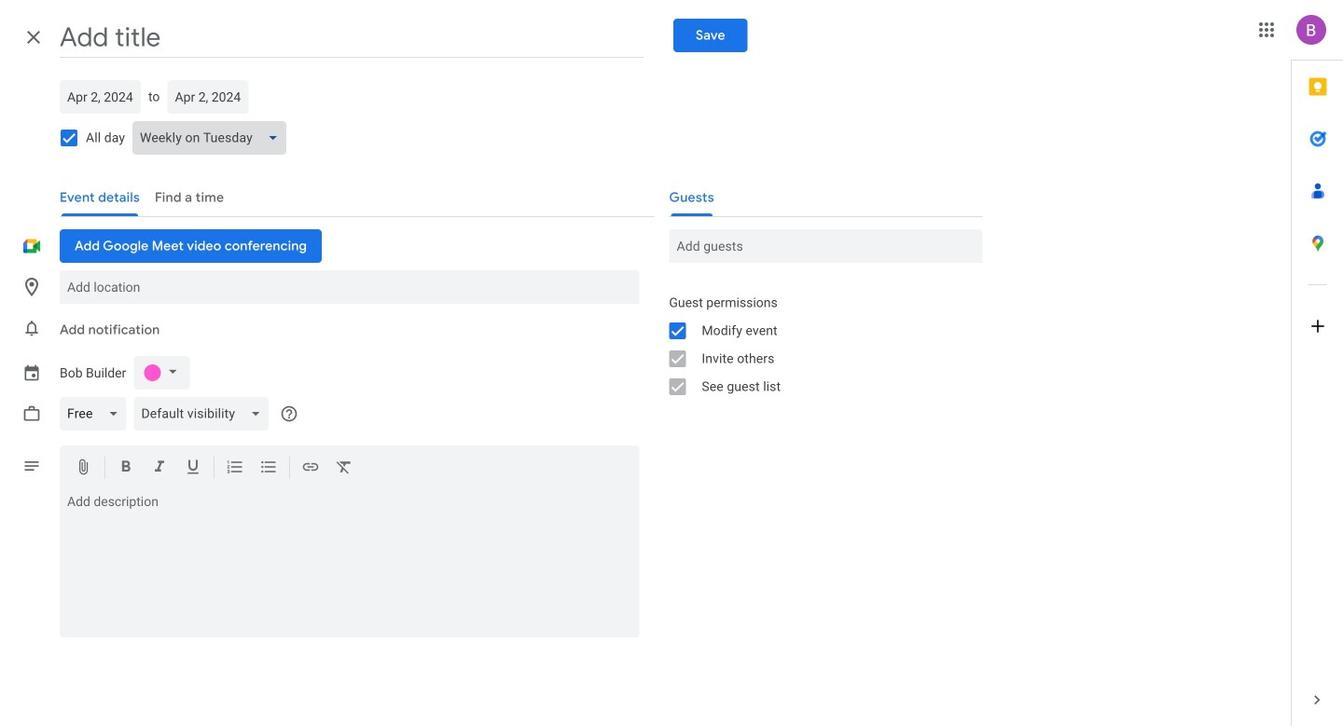 Task type: describe. For each thing, give the bounding box(es) containing it.
remove formatting image
[[335, 458, 354, 480]]

formatting options toolbar
[[60, 446, 639, 491]]

Start date text field
[[67, 80, 133, 114]]

End date text field
[[175, 80, 241, 114]]

numbered list image
[[226, 458, 244, 480]]

Add location text field
[[67, 271, 632, 304]]

Description text field
[[60, 494, 639, 634]]

bold image
[[117, 458, 135, 480]]



Task type: locate. For each thing, give the bounding box(es) containing it.
italic image
[[150, 458, 169, 480]]

None field
[[133, 116, 294, 160], [60, 392, 134, 437], [134, 392, 276, 437], [133, 116, 294, 160], [60, 392, 134, 437], [134, 392, 276, 437]]

insert link image
[[301, 458, 320, 480]]

Title text field
[[60, 17, 644, 58]]

Guests text field
[[677, 230, 975, 263]]

tab list
[[1292, 61, 1343, 675]]

bulleted list image
[[259, 458, 278, 480]]

group
[[654, 289, 983, 401]]

underline image
[[184, 458, 202, 480]]



Task type: vqa. For each thing, say whether or not it's contained in the screenshot.
The 26 element
no



